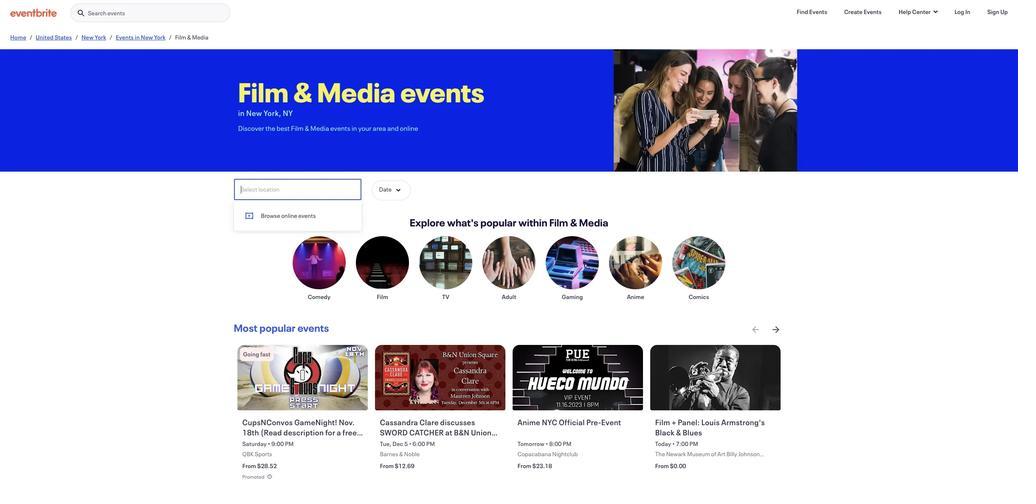 Task type: vqa. For each thing, say whether or not it's contained in the screenshot.
Going fast
yes



Task type: describe. For each thing, give the bounding box(es) containing it.
2 horizontal spatial in
[[352, 124, 357, 133]]

1 york from the left
[[95, 33, 106, 41]]

sign up link
[[981, 3, 1015, 20]]

tomorrow • 8:00 pm copacabana nightclub from $23.18
[[518, 440, 578, 470]]

going
[[243, 350, 259, 358]]

sports
[[255, 450, 272, 458]]

online inside button
[[281, 211, 297, 220]]

and
[[387, 124, 399, 133]]

tue, dec 5 •  6:00 pm barnes & noble from $12.69
[[380, 440, 435, 470]]

create events link
[[838, 3, 889, 20]]

sign
[[988, 8, 1000, 16]]

1 horizontal spatial new
[[141, 33, 153, 41]]

new york link
[[81, 33, 106, 41]]

gamenight!
[[294, 417, 337, 427]]

your
[[358, 124, 372, 133]]

united states link
[[36, 33, 72, 41]]

browse online events button
[[234, 204, 361, 228]]

pm inside saturday • 9:00 pm qbk sports from $28.52
[[285, 440, 294, 448]]

events in new york link
[[116, 33, 166, 41]]

explore what's popular within film & media
[[410, 216, 609, 229]]

at
[[445, 427, 453, 438]]

up
[[1001, 8, 1008, 16]]

log in
[[955, 8, 971, 16]]

• inside 'tue, dec 5 •  6:00 pm barnes & noble from $12.69'
[[409, 440, 412, 448]]

explore
[[410, 216, 445, 229]]

armstrong's
[[721, 417, 765, 427]]

tomorrow
[[518, 440, 545, 448]]

film + panel: louis armstrong's black & blues primary image image
[[650, 345, 781, 410]]

york,
[[264, 108, 281, 118]]

noble
[[404, 450, 420, 458]]

comedy link
[[293, 236, 346, 301]]

blues
[[683, 427, 702, 438]]

pm inside film + panel: louis armstrong's black & blues today • 7:00 pm the newark museum of art billy johnson auditorium
[[690, 440, 698, 448]]

sign up
[[988, 8, 1008, 16]]

arrow right chunky_svg image
[[771, 325, 781, 335]]

& inside 'tue, dec 5 •  6:00 pm barnes & noble from $12.69'
[[399, 450, 403, 458]]

from inside "tomorrow • 8:00 pm copacabana nightclub from $23.18"
[[518, 462, 531, 470]]

[object object] image
[[614, 49, 797, 172]]

comics link
[[673, 236, 726, 301]]

cassandra clare discusses sword catcher at b&n union square primary image image
[[375, 345, 506, 410]]

film + panel: louis armstrong's black & blues today • 7:00 pm the newark museum of art billy johnson auditorium
[[655, 417, 765, 467]]

help
[[899, 8, 911, 16]]

tv
[[442, 293, 449, 301]]

cassandra clare discusses sword catcher at b&n union square link
[[380, 417, 502, 448]]

eventbrite image
[[10, 9, 57, 17]]

search
[[88, 9, 106, 17]]

events inside film & media events in new york, ny
[[400, 74, 485, 110]]

for
[[325, 427, 335, 438]]

find events link
[[790, 3, 834, 20]]

anime link
[[609, 236, 662, 301]]

film & media events in new york, ny
[[238, 74, 485, 118]]

most
[[234, 321, 258, 335]]

panel:
[[678, 417, 700, 427]]

best
[[277, 124, 290, 133]]

pm inside "tomorrow • 8:00 pm copacabana nightclub from $23.18"
[[563, 440, 572, 448]]

0 horizontal spatial events
[[116, 33, 134, 41]]

cupsnconvos gamenight! nov. 18th (read description for a free session!) 21+ link
[[242, 417, 365, 448]]

create events
[[844, 8, 882, 16]]

cupsnconvos
[[242, 417, 293, 427]]

fast
[[260, 350, 271, 358]]

barnes
[[380, 450, 398, 458]]

anime nyc official pre-event
[[518, 417, 621, 427]]

billy
[[727, 450, 738, 458]]

from inside saturday • 9:00 pm qbk sports from $28.52
[[242, 462, 256, 470]]

9:00
[[271, 440, 284, 448]]

cupsnconvos gamenight! nov. 18th (read description for a free session!) 21+
[[242, 417, 357, 448]]

square
[[380, 438, 405, 448]]

comics
[[689, 293, 709, 301]]

a
[[337, 427, 341, 438]]

$0.00
[[670, 462, 686, 470]]

0 horizontal spatial popular
[[260, 321, 296, 335]]

21+
[[276, 438, 290, 448]]

events for create events
[[864, 8, 882, 16]]

cassandra clare discusses sword catcher at b&n union square
[[380, 417, 492, 448]]

catcher
[[409, 427, 444, 438]]

tv link
[[419, 236, 472, 301]]

3 / from the left
[[110, 33, 112, 41]]

cupsnconvos gamenight! nov. 18th (read description for a free session!) 21+ primary image image
[[237, 345, 368, 410]]

date
[[379, 185, 392, 193]]

tue,
[[380, 440, 391, 448]]

1 / from the left
[[30, 33, 32, 41]]

log
[[955, 8, 964, 16]]

anime nyc official pre-event link
[[518, 417, 640, 438]]

area
[[373, 124, 386, 133]]

browse online events
[[261, 211, 316, 220]]

promoted
[[242, 473, 264, 480]]

the
[[655, 450, 665, 458]]

8:00
[[549, 440, 562, 448]]

from $0.00
[[655, 462, 686, 470]]

ny
[[283, 108, 293, 118]]

$23.18
[[533, 462, 552, 470]]

$28.52
[[257, 462, 277, 470]]

create
[[844, 8, 863, 16]]



Task type: locate. For each thing, give the bounding box(es) containing it.
2 vertical spatial in
[[352, 124, 357, 133]]

2 horizontal spatial events
[[864, 8, 882, 16]]

4 / from the left
[[169, 33, 172, 41]]

0 horizontal spatial in
[[135, 33, 140, 41]]

0 vertical spatial online
[[400, 124, 418, 133]]

1 horizontal spatial york
[[154, 33, 166, 41]]

film inside film + panel: louis armstrong's black & blues today • 7:00 pm the newark museum of art billy johnson auditorium
[[655, 417, 670, 427]]

find
[[797, 8, 808, 16]]

what's
[[447, 216, 479, 229]]

center
[[912, 8, 931, 16]]

(read
[[261, 427, 282, 438]]

2 from from the left
[[380, 462, 394, 470]]

/ right events in new york link
[[169, 33, 172, 41]]

events
[[107, 9, 125, 17], [400, 74, 485, 110], [330, 124, 350, 133], [298, 211, 316, 220], [298, 321, 329, 335]]

1 vertical spatial anime
[[518, 417, 540, 427]]

1 horizontal spatial online
[[400, 124, 418, 133]]

louis
[[701, 417, 720, 427]]

/
[[30, 33, 32, 41], [75, 33, 78, 41], [110, 33, 112, 41], [169, 33, 172, 41]]

find events
[[797, 8, 827, 16]]

log in link
[[948, 3, 977, 20]]

nyc
[[542, 417, 558, 427]]

1 horizontal spatial events
[[809, 8, 827, 16]]

media inside film & media events in new york, ny
[[317, 74, 396, 110]]

/ right home
[[30, 33, 32, 41]]

• left the '9:00'
[[268, 440, 270, 448]]

nov.
[[339, 417, 355, 427]]

anime
[[627, 293, 644, 301], [518, 417, 540, 427]]

0 vertical spatial popular
[[481, 216, 517, 229]]

3 • from the left
[[546, 440, 548, 448]]

2 horizontal spatial new
[[246, 108, 262, 118]]

• inside film + panel: louis armstrong's black & blues today • 7:00 pm the newark museum of art billy johnson auditorium
[[672, 440, 675, 448]]

4 from from the left
[[655, 462, 669, 470]]

saturday • 9:00 pm qbk sports from $28.52
[[242, 440, 294, 470]]

art
[[718, 450, 726, 458]]

4 • from the left
[[672, 440, 675, 448]]

most popular events link
[[234, 321, 329, 335]]

anime nyc official pre-event primary image image
[[513, 345, 643, 410]]

pm right 6:00 in the bottom of the page
[[426, 440, 435, 448]]

1 vertical spatial online
[[281, 211, 297, 220]]

states
[[55, 33, 72, 41]]

1 from from the left
[[242, 462, 256, 470]]

qbk
[[242, 450, 254, 458]]

pm inside 'tue, dec 5 •  6:00 pm barnes & noble from $12.69'
[[426, 440, 435, 448]]

+
[[672, 417, 676, 427]]

nightclub
[[552, 450, 578, 458]]

auditorium
[[655, 459, 685, 467]]

0 horizontal spatial anime
[[518, 417, 540, 427]]

anime for anime
[[627, 293, 644, 301]]

from up promoted
[[242, 462, 256, 470]]

in
[[135, 33, 140, 41], [238, 108, 245, 118], [352, 124, 357, 133]]

arrow left chunky_svg image
[[750, 325, 761, 335]]

new
[[81, 33, 94, 41], [141, 33, 153, 41], [246, 108, 262, 118]]

in up the discover
[[238, 108, 245, 118]]

• left 8:00
[[546, 440, 548, 448]]

cassandra
[[380, 417, 418, 427]]

search events
[[88, 9, 125, 17]]

3 from from the left
[[518, 462, 531, 470]]

york
[[95, 33, 106, 41], [154, 33, 166, 41]]

newark
[[666, 450, 686, 458]]

0 vertical spatial in
[[135, 33, 140, 41]]

&
[[187, 33, 191, 41], [293, 74, 312, 110], [305, 124, 309, 133], [570, 216, 577, 229], [676, 427, 681, 438], [399, 450, 403, 458]]

from down copacabana
[[518, 462, 531, 470]]

& inside film + panel: louis armstrong's black & blues today • 7:00 pm the newark museum of art billy johnson auditorium
[[676, 427, 681, 438]]

Select location text field
[[235, 180, 360, 199]]

browse
[[261, 211, 280, 220]]

official
[[559, 417, 585, 427]]

2 • from the left
[[409, 440, 412, 448]]

home / united states / new york / events in new york / film & media
[[10, 33, 209, 41]]

6:00
[[413, 440, 425, 448]]

film link
[[356, 236, 409, 301]]

session!)
[[242, 438, 275, 448]]

online right browse
[[281, 211, 297, 220]]

of
[[711, 450, 717, 458]]

home link
[[10, 33, 26, 41]]

1 pm from the left
[[285, 440, 294, 448]]

/ right "new york" link
[[110, 33, 112, 41]]

• right 5
[[409, 440, 412, 448]]

1 vertical spatial popular
[[260, 321, 296, 335]]

3 pm from the left
[[563, 440, 572, 448]]

from inside 'tue, dec 5 •  6:00 pm barnes & noble from $12.69'
[[380, 462, 394, 470]]

discover
[[238, 124, 264, 133]]

new up the discover
[[246, 108, 262, 118]]

pm right the '9:00'
[[285, 440, 294, 448]]

0 horizontal spatial york
[[95, 33, 106, 41]]

pm
[[285, 440, 294, 448], [426, 440, 435, 448], [563, 440, 572, 448], [690, 440, 698, 448]]

pm up nightclub
[[563, 440, 572, 448]]

events for find events
[[809, 8, 827, 16]]

clare
[[420, 417, 439, 427]]

museum
[[687, 450, 710, 458]]

1 horizontal spatial in
[[238, 108, 245, 118]]

discusses
[[440, 417, 475, 427]]

1 horizontal spatial popular
[[481, 216, 517, 229]]

york down search events button
[[154, 33, 166, 41]]

dec
[[393, 440, 403, 448]]

in inside film & media events in new york, ny
[[238, 108, 245, 118]]

& inside film & media events in new york, ny
[[293, 74, 312, 110]]

new down search events button
[[141, 33, 153, 41]]

popular left within
[[481, 216, 517, 229]]

1 • from the left
[[268, 440, 270, 448]]

most popular events
[[234, 321, 329, 335]]

copacabana
[[518, 450, 551, 458]]

in left your
[[352, 124, 357, 133]]

18th
[[242, 427, 259, 438]]

gaming link
[[546, 236, 599, 301]]

0 vertical spatial anime
[[627, 293, 644, 301]]

events right create
[[864, 8, 882, 16]]

in
[[966, 8, 971, 16]]

comedy
[[308, 293, 331, 301]]

anime for anime nyc official pre-event
[[518, 417, 540, 427]]

2 / from the left
[[75, 33, 78, 41]]

online
[[400, 124, 418, 133], [281, 211, 297, 220]]

free
[[343, 427, 357, 438]]

/ right 'states'
[[75, 33, 78, 41]]

pre-
[[586, 417, 601, 427]]

from down barnes
[[380, 462, 394, 470]]

black
[[655, 427, 675, 438]]

new right 'states'
[[81, 33, 94, 41]]

in down search events button
[[135, 33, 140, 41]]

4 pm from the left
[[690, 440, 698, 448]]

new for home
[[81, 33, 94, 41]]

1 horizontal spatial anime
[[627, 293, 644, 301]]

new inside film & media events in new york, ny
[[246, 108, 262, 118]]

search events button
[[71, 3, 230, 23]]

johnson
[[739, 450, 760, 458]]

sword
[[380, 427, 408, 438]]

events right find
[[809, 8, 827, 16]]

home
[[10, 33, 26, 41]]

popular up fast
[[260, 321, 296, 335]]

adult
[[502, 293, 516, 301]]

1 vertical spatial in
[[238, 108, 245, 118]]

• left 7:00
[[672, 440, 675, 448]]

within
[[519, 216, 548, 229]]

• inside saturday • 9:00 pm qbk sports from $28.52
[[268, 440, 270, 448]]

0 horizontal spatial online
[[281, 211, 297, 220]]

2 york from the left
[[154, 33, 166, 41]]

online right and
[[400, 124, 418, 133]]

anime inside 'link'
[[518, 417, 540, 427]]

from
[[242, 462, 256, 470], [380, 462, 394, 470], [518, 462, 531, 470], [655, 462, 669, 470]]

b&n
[[454, 427, 470, 438]]

from down the
[[655, 462, 669, 470]]

5
[[404, 440, 408, 448]]

today
[[655, 440, 671, 448]]

saturday
[[242, 440, 267, 448]]

events down the search events
[[116, 33, 134, 41]]

•
[[268, 440, 270, 448], [409, 440, 412, 448], [546, 440, 548, 448], [672, 440, 675, 448]]

union
[[471, 427, 492, 438]]

2 pm from the left
[[426, 440, 435, 448]]

pm up museum
[[690, 440, 698, 448]]

york down search
[[95, 33, 106, 41]]

gaming
[[562, 293, 583, 301]]

film inside film & media events in new york, ny
[[238, 74, 289, 110]]

going fast
[[243, 350, 271, 358]]

0 horizontal spatial new
[[81, 33, 94, 41]]

• inside "tomorrow • 8:00 pm copacabana nightclub from $23.18"
[[546, 440, 548, 448]]

new for film
[[246, 108, 262, 118]]

event
[[601, 417, 621, 427]]



